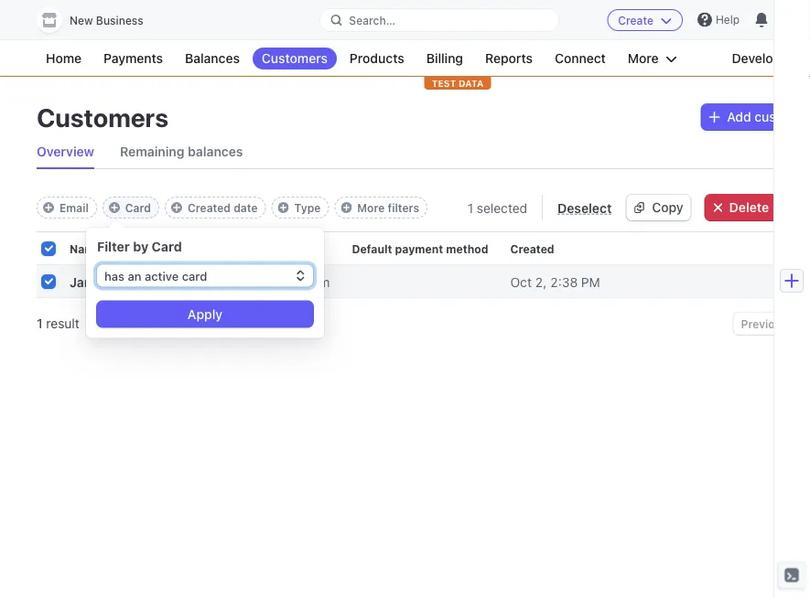 Task type: describe. For each thing, give the bounding box(es) containing it.
Search… text field
[[320, 9, 559, 32]]

svg image for add customer
[[709, 112, 720, 123]]

2,
[[535, 275, 547, 290]]

filter by card
[[97, 239, 182, 254]]

1 result
[[37, 316, 79, 332]]

add customer button
[[702, 104, 811, 130]]

billing link
[[417, 48, 473, 70]]

tab list containing overview
[[37, 136, 811, 169]]

customer
[[755, 109, 811, 125]]

connect link
[[546, 48, 615, 70]]

email inside toolbar
[[60, 201, 89, 214]]

remaining balances
[[120, 144, 243, 159]]

1 for 1 result
[[37, 316, 43, 332]]

created date
[[188, 201, 258, 214]]

new
[[70, 14, 93, 27]]

developers link
[[723, 48, 810, 70]]

add
[[727, 109, 752, 125]]

jane.doe@gmail.com link
[[208, 267, 352, 297]]

overview link
[[37, 136, 94, 169]]

products
[[350, 51, 405, 66]]

created for created
[[511, 243, 555, 256]]

reports link
[[476, 48, 542, 70]]

payments link
[[94, 48, 172, 70]]

oct 2, 2:38 pm
[[511, 275, 601, 290]]

delete button
[[706, 195, 811, 221]]

deselect button
[[558, 197, 612, 219]]

more button
[[619, 48, 687, 70]]

jane doe link
[[70, 267, 149, 297]]

connect
[[555, 51, 606, 66]]

overview
[[37, 144, 94, 159]]

test data
[[432, 78, 484, 88]]

add more filters image
[[341, 202, 352, 213]]

oct 2, 2:38 pm link
[[511, 267, 623, 297]]

create
[[618, 14, 654, 27]]

1 horizontal spatial card
[[152, 239, 182, 254]]

add type image
[[278, 202, 289, 213]]

previous button
[[734, 313, 796, 335]]

data
[[459, 78, 484, 88]]

customers link
[[253, 48, 337, 70]]

oct
[[511, 275, 532, 290]]

add customer
[[727, 109, 811, 125]]

new business
[[70, 14, 144, 27]]

name
[[70, 243, 101, 256]]

Deselect All checkbox
[[42, 243, 55, 256]]

new business button
[[37, 7, 162, 33]]

home
[[46, 51, 82, 66]]

more for more filters
[[358, 201, 385, 214]]

payments
[[104, 51, 163, 66]]

method
[[446, 243, 489, 256]]

1 horizontal spatial email
[[208, 243, 237, 256]]

help
[[716, 13, 740, 26]]



Task type: vqa. For each thing, say whether or not it's contained in the screenshot.
the mode
no



Task type: locate. For each thing, give the bounding box(es) containing it.
balances
[[188, 144, 243, 159]]

more filters
[[358, 201, 419, 214]]

reports
[[485, 51, 533, 66]]

apply
[[188, 307, 223, 322]]

1 vertical spatial svg image
[[634, 202, 645, 213]]

1 horizontal spatial more
[[628, 51, 659, 66]]

add created date image
[[171, 202, 182, 213]]

1 horizontal spatial 1
[[468, 200, 474, 215]]

0 vertical spatial customers
[[262, 51, 328, 66]]

customers up overview
[[37, 102, 169, 132]]

created for created date
[[188, 201, 231, 214]]

1 vertical spatial card
[[152, 239, 182, 254]]

more for more
[[628, 51, 659, 66]]

remaining balances link
[[120, 136, 243, 169]]

1 selected
[[468, 200, 528, 215]]

payment
[[395, 243, 443, 256]]

svg image inside add customer button
[[709, 112, 720, 123]]

1 vertical spatial created
[[511, 243, 555, 256]]

customers
[[262, 51, 328, 66], [37, 102, 169, 132]]

created
[[188, 201, 231, 214], [511, 243, 555, 256]]

delete
[[730, 200, 770, 215]]

type
[[294, 201, 321, 214]]

tab list
[[37, 136, 811, 169]]

by
[[133, 239, 149, 254]]

search…
[[349, 14, 396, 27]]

1 vertical spatial email
[[208, 243, 237, 256]]

svg image
[[709, 112, 720, 123], [634, 202, 645, 213]]

1 vertical spatial more
[[358, 201, 385, 214]]

default payment method
[[352, 243, 489, 256]]

email down 'created date'
[[208, 243, 237, 256]]

customers left products on the top
[[262, 51, 328, 66]]

filter
[[97, 239, 130, 254]]

more
[[628, 51, 659, 66], [358, 201, 385, 214]]

jane.doe@gmail.com
[[208, 275, 330, 290]]

0 vertical spatial created
[[188, 201, 231, 214]]

0 horizontal spatial 1
[[37, 316, 43, 332]]

1 vertical spatial 1
[[37, 316, 43, 332]]

products link
[[341, 48, 414, 70]]

svg image left copy
[[634, 202, 645, 213]]

1 horizontal spatial created
[[511, 243, 555, 256]]

card
[[125, 201, 151, 214], [152, 239, 182, 254]]

doe
[[102, 275, 127, 290]]

1 horizontal spatial customers
[[262, 51, 328, 66]]

previous
[[741, 318, 788, 331]]

developers
[[732, 51, 800, 66]]

add card image
[[109, 202, 120, 213]]

0 horizontal spatial created
[[188, 201, 231, 214]]

1 for 1 selected
[[468, 200, 474, 215]]

created up 2,
[[511, 243, 555, 256]]

default
[[352, 243, 392, 256]]

2:38
[[551, 275, 578, 290]]

more down create button
[[628, 51, 659, 66]]

0 vertical spatial 1
[[468, 200, 474, 215]]

deselect
[[558, 200, 612, 215]]

0 vertical spatial card
[[125, 201, 151, 214]]

svg image inside copy button
[[634, 202, 645, 213]]

0 horizontal spatial more
[[358, 201, 385, 214]]

svg image for copy
[[634, 202, 645, 213]]

toolbar containing email
[[37, 197, 428, 219]]

business
[[96, 14, 144, 27]]

create button
[[607, 9, 683, 31]]

copy
[[652, 200, 684, 215]]

0 horizontal spatial email
[[60, 201, 89, 214]]

1 left selected
[[468, 200, 474, 215]]

date
[[234, 201, 258, 214]]

Search… search field
[[320, 9, 559, 32]]

0 horizontal spatial customers
[[37, 102, 169, 132]]

pm
[[582, 275, 601, 290]]

add email image
[[43, 202, 54, 213]]

email
[[60, 201, 89, 214], [208, 243, 237, 256]]

card right add card image
[[125, 201, 151, 214]]

selected
[[477, 200, 528, 215]]

0 vertical spatial svg image
[[709, 112, 720, 123]]

copy button
[[627, 195, 691, 221]]

0 horizontal spatial svg image
[[634, 202, 645, 213]]

jane
[[70, 275, 99, 290]]

more right add more filters 'image'
[[358, 201, 385, 214]]

created right "add created date" 'image'
[[188, 201, 231, 214]]

Select Item checkbox
[[42, 276, 55, 289]]

balances link
[[176, 48, 249, 70]]

jane doe
[[70, 275, 127, 290]]

result
[[46, 316, 79, 332]]

help button
[[690, 5, 747, 34]]

svg image left the add
[[709, 112, 720, 123]]

1 horizontal spatial svg image
[[709, 112, 720, 123]]

card right by
[[152, 239, 182, 254]]

more inside button
[[628, 51, 659, 66]]

0 horizontal spatial card
[[125, 201, 151, 214]]

test
[[432, 78, 456, 88]]

home link
[[37, 48, 91, 70]]

filters
[[388, 201, 419, 214]]

apply button
[[97, 302, 313, 327]]

1 left "result"
[[37, 316, 43, 332]]

billing
[[427, 51, 463, 66]]

remaining
[[120, 144, 185, 159]]

0 vertical spatial email
[[60, 201, 89, 214]]

0 vertical spatial more
[[628, 51, 659, 66]]

email right add email icon
[[60, 201, 89, 214]]

1
[[468, 200, 474, 215], [37, 316, 43, 332]]

toolbar
[[37, 197, 428, 219]]

1 vertical spatial customers
[[37, 102, 169, 132]]

balances
[[185, 51, 240, 66]]



